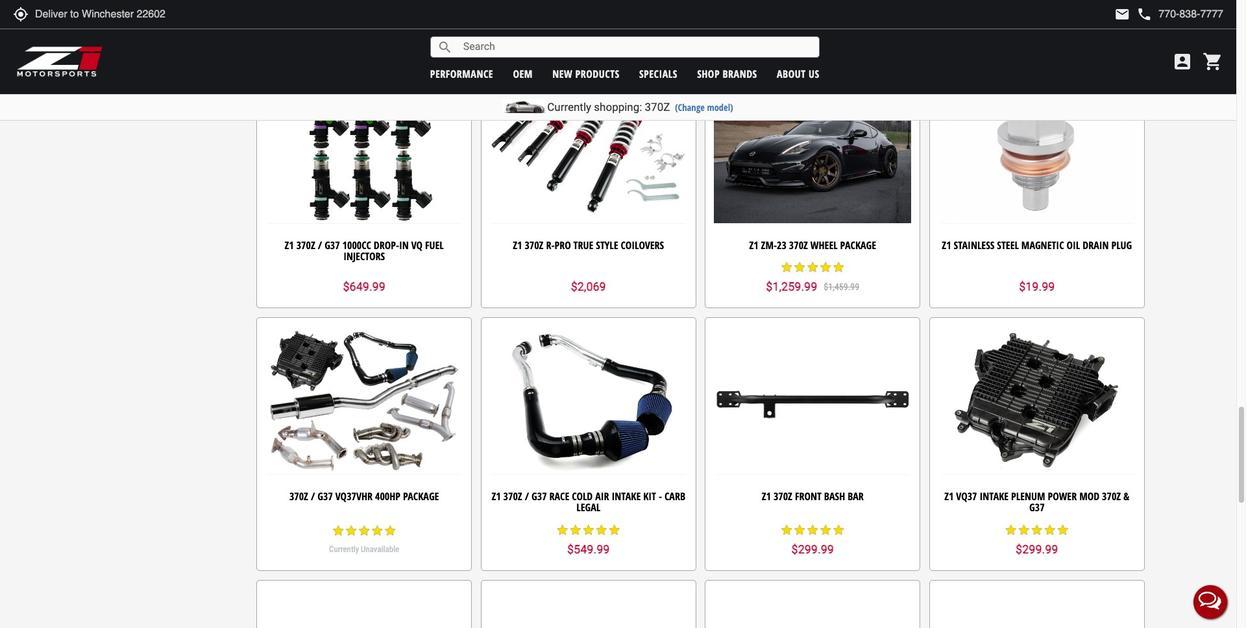 Task type: locate. For each thing, give the bounding box(es) containing it.
1 star star star star star $299.99 from the left
[[780, 524, 845, 556]]

g37
[[325, 238, 340, 252], [318, 489, 333, 504], [532, 489, 547, 504], [1029, 501, 1045, 515]]

0 horizontal spatial star star star star star $299.99
[[780, 524, 845, 556]]

$1,259.99
[[766, 279, 817, 293]]

style
[[596, 238, 618, 252]]

z1 370z / g37 race cold air intake kit - carb legal
[[492, 489, 685, 515]]

coilovers
[[621, 238, 664, 252]]

package for 370z / g37 vq37vhr 400hp package
[[403, 489, 439, 504]]

1 horizontal spatial /
[[318, 238, 322, 252]]

$299.99 for z1 vq37 intake plenum power mod 370z & g37
[[1016, 542, 1058, 556]]

/ for z1 370z / g37 race cold air intake kit - carb legal
[[525, 489, 529, 504]]

/ inside z1 370z / g37 1000cc drop-in vq fuel injectors
[[318, 238, 322, 252]]

2 horizontal spatial /
[[525, 489, 529, 504]]

package right wheel
[[840, 238, 876, 252]]

phone link
[[1137, 6, 1223, 22]]

star star star star star $299.99
[[780, 524, 845, 556], [1004, 524, 1069, 556]]

package right 400hp
[[403, 489, 439, 504]]

shop
[[697, 67, 720, 81]]

1 vertical spatial package
[[403, 489, 439, 504]]

1 horizontal spatial $299.99
[[791, 542, 834, 556]]

specials link
[[639, 67, 677, 81]]

370z
[[645, 101, 670, 114], [296, 238, 315, 252], [525, 238, 544, 252], [789, 238, 808, 252], [289, 489, 308, 504], [503, 489, 522, 504], [774, 489, 792, 504], [1102, 489, 1121, 504]]

kit
[[643, 489, 656, 504]]

intake right vq37
[[980, 489, 1009, 504]]

370z left race
[[503, 489, 522, 504]]

my_location
[[13, 6, 29, 22]]

z1 370z / g37 1000cc drop-in vq fuel injectors
[[285, 238, 444, 264]]

products
[[575, 67, 620, 81]]

$299.99 down z1 vq37 intake plenum power mod 370z & g37
[[1016, 542, 1058, 556]]

1 intake from the left
[[612, 489, 641, 504]]

currently down new
[[547, 101, 591, 114]]

vq37
[[956, 489, 977, 504]]

wheel
[[810, 238, 838, 252]]

z1 for z1 stainless steel magnetic oil drain plug
[[942, 238, 951, 252]]

$579.99
[[791, 28, 834, 42]]

currently
[[547, 101, 591, 114], [329, 544, 359, 554]]

370z left 1000cc
[[296, 238, 315, 252]]

370z inside z1 vq37 intake plenum power mod 370z & g37
[[1102, 489, 1121, 504]]

0 horizontal spatial currently
[[329, 544, 359, 554]]

g37 left 1000cc
[[325, 238, 340, 252]]

oem link
[[513, 67, 533, 81]]

about us
[[777, 67, 819, 81]]

0 horizontal spatial package
[[403, 489, 439, 504]]

intake
[[612, 489, 641, 504], [980, 489, 1009, 504]]

z1
[[285, 238, 294, 252], [513, 238, 522, 252], [749, 238, 758, 252], [942, 238, 951, 252], [492, 489, 501, 504], [762, 489, 771, 504], [944, 489, 954, 504]]

intake left kit
[[612, 489, 641, 504]]

steel
[[997, 238, 1019, 252]]

g37 left race
[[532, 489, 547, 504]]

mail link
[[1115, 6, 1130, 22]]

0 vertical spatial package
[[840, 238, 876, 252]]

cold
[[572, 489, 593, 504]]

/ inside z1 370z / g37 race cold air intake kit - carb legal
[[525, 489, 529, 504]]

account_box
[[1172, 51, 1193, 72]]

$729.99
[[1016, 28, 1058, 42]]

1 vertical spatial currently
[[329, 544, 359, 554]]

z1 for z1 vq37 intake plenum power mod 370z & g37
[[944, 489, 954, 504]]

$299.99
[[567, 28, 610, 42], [791, 542, 834, 556], [1016, 542, 1058, 556]]

carb
[[665, 489, 685, 504]]

currently for unavailable
[[329, 544, 359, 554]]

currently down star star star star star
[[329, 544, 359, 554]]

$299.99 up new products
[[567, 28, 610, 42]]

z1 for z1 370z / g37 race cold air intake kit - carb legal
[[492, 489, 501, 504]]

1000cc
[[342, 238, 371, 252]]

shop brands
[[697, 67, 757, 81]]

oil
[[1067, 238, 1080, 252]]

/ left 1000cc
[[318, 238, 322, 252]]

z1 for z1 370z r-pro true style coilovers
[[513, 238, 522, 252]]

g37 inside z1 vq37 intake plenum power mod 370z & g37
[[1029, 501, 1045, 515]]

mod
[[1079, 489, 1099, 504]]

pro
[[555, 238, 571, 252]]

/ left vq37vhr
[[311, 489, 315, 504]]

bar
[[848, 489, 864, 504]]

1 horizontal spatial star star star star star $299.99
[[1004, 524, 1069, 556]]

star star star star star $549.99
[[556, 524, 621, 556]]

currently for shopping:
[[547, 101, 591, 114]]

z1 inside z1 370z / g37 1000cc drop-in vq fuel injectors
[[285, 238, 294, 252]]

mail
[[1115, 6, 1130, 22]]

370z left r-
[[525, 238, 544, 252]]

z1 inside z1 vq37 intake plenum power mod 370z & g37
[[944, 489, 954, 504]]

2 horizontal spatial $299.99
[[1016, 542, 1058, 556]]

star star star star star $299.99 down z1 vq37 intake plenum power mod 370z & g37
[[1004, 524, 1069, 556]]

star star star star star $299.99 down z1 370z front bash bar
[[780, 524, 845, 556]]

370z left vq37vhr
[[289, 489, 308, 504]]

2 star star star star star $299.99 from the left
[[1004, 524, 1069, 556]]

star
[[780, 261, 793, 274], [793, 261, 806, 274], [806, 261, 819, 274], [819, 261, 832, 274], [832, 261, 845, 274], [556, 524, 569, 537], [569, 524, 582, 537], [582, 524, 595, 537], [595, 524, 608, 537], [608, 524, 621, 537], [780, 524, 793, 537], [793, 524, 806, 537], [806, 524, 819, 537], [819, 524, 832, 537], [832, 524, 845, 537], [1004, 524, 1017, 537], [1017, 524, 1030, 537], [1030, 524, 1043, 537], [1043, 524, 1056, 537], [1056, 524, 1069, 537], [332, 524, 345, 537], [345, 524, 358, 537], [358, 524, 371, 537], [371, 524, 384, 537], [384, 524, 397, 537]]

true
[[573, 238, 593, 252]]

mail phone
[[1115, 6, 1152, 22]]

z1 motorsports logo image
[[16, 45, 103, 78]]

/
[[318, 238, 322, 252], [311, 489, 315, 504], [525, 489, 529, 504]]

$1,459.99
[[824, 281, 859, 292]]

z1 370z front bash bar
[[762, 489, 864, 504]]

1 horizontal spatial package
[[840, 238, 876, 252]]

in
[[399, 238, 409, 252]]

$649.99
[[343, 280, 385, 293]]

0 horizontal spatial intake
[[612, 489, 641, 504]]

package
[[840, 238, 876, 252], [403, 489, 439, 504]]

new
[[552, 67, 573, 81]]

370z left &
[[1102, 489, 1121, 504]]

fuel
[[425, 238, 444, 252]]

z1 370z r-pro true style coilovers
[[513, 238, 664, 252]]

/ left race
[[525, 489, 529, 504]]

g37 left the power
[[1029, 501, 1045, 515]]

vq37vhr
[[335, 489, 373, 504]]

1 horizontal spatial intake
[[980, 489, 1009, 504]]

z1 inside z1 370z / g37 race cold air intake kit - carb legal
[[492, 489, 501, 504]]

star star star star star $299.99 for bash
[[780, 524, 845, 556]]

1 horizontal spatial currently
[[547, 101, 591, 114]]

0 vertical spatial currently
[[547, 101, 591, 114]]

us
[[809, 67, 819, 81]]

2 intake from the left
[[980, 489, 1009, 504]]

$299.99 down z1 370z front bash bar
[[791, 542, 834, 556]]

air
[[595, 489, 609, 504]]

currently shopping: 370z (change model)
[[547, 101, 733, 114]]



Task type: vqa. For each thing, say whether or not it's contained in the screenshot.
"Parts"
no



Task type: describe. For each thing, give the bounding box(es) containing it.
search
[[437, 39, 453, 55]]

specials
[[639, 67, 677, 81]]

intake inside z1 370z / g37 race cold air intake kit - carb legal
[[612, 489, 641, 504]]

new products link
[[552, 67, 620, 81]]

g37 left vq37vhr
[[318, 489, 333, 504]]

unavailable
[[361, 544, 399, 554]]

shop brands link
[[697, 67, 757, 81]]

race
[[549, 489, 569, 504]]

shopping_cart link
[[1199, 51, 1223, 72]]

zm-
[[761, 238, 777, 252]]

(change
[[675, 101, 705, 114]]

stainless
[[954, 238, 994, 252]]

23
[[777, 238, 787, 252]]

$299.99 for z1 370z front bash bar
[[791, 542, 834, 556]]

star star star star star $299.99 for plenum
[[1004, 524, 1069, 556]]

/ for z1 370z / g37 1000cc drop-in vq fuel injectors
[[318, 238, 322, 252]]

bash
[[824, 489, 845, 504]]

performance link
[[430, 67, 493, 81]]

370z / g37 vq37vhr 400hp package
[[289, 489, 439, 504]]

about us link
[[777, 67, 819, 81]]

0 horizontal spatial $299.99
[[567, 28, 610, 42]]

performance
[[430, 67, 493, 81]]

370z right 23 on the top right of the page
[[789, 238, 808, 252]]

$19.99
[[1019, 280, 1055, 293]]

vq
[[411, 238, 423, 252]]

z1 for z1 370z front bash bar
[[762, 489, 771, 504]]

z1 for z1 370z / g37 1000cc drop-in vq fuel injectors
[[285, 238, 294, 252]]

front
[[795, 489, 822, 504]]

-
[[659, 489, 662, 504]]

370z inside z1 370z / g37 race cold air intake kit - carb legal
[[503, 489, 522, 504]]

0 horizontal spatial /
[[311, 489, 315, 504]]

currently unavailable
[[329, 544, 399, 554]]

plug
[[1111, 238, 1132, 252]]

z1 zm-23 370z wheel package
[[749, 238, 876, 252]]

$2,069
[[571, 280, 606, 293]]

star star star star star
[[332, 524, 397, 537]]

(change model) link
[[675, 101, 733, 114]]

$449.99
[[343, 28, 385, 42]]

phone
[[1137, 6, 1152, 22]]

&
[[1123, 489, 1130, 504]]

model)
[[707, 101, 733, 114]]

shopping_cart
[[1203, 51, 1223, 72]]

account_box link
[[1169, 51, 1196, 72]]

oem
[[513, 67, 533, 81]]

power
[[1048, 489, 1077, 504]]

star star star star star $1,259.99 $1,459.99
[[766, 261, 859, 293]]

brands
[[723, 67, 757, 81]]

370z left front
[[774, 489, 792, 504]]

plenum
[[1011, 489, 1045, 504]]

Search search field
[[453, 37, 819, 57]]

injectors
[[343, 249, 385, 264]]

drain
[[1083, 238, 1109, 252]]

400hp
[[375, 489, 400, 504]]

drop-
[[374, 238, 399, 252]]

about
[[777, 67, 806, 81]]

magnetic
[[1021, 238, 1064, 252]]

370z left (change
[[645, 101, 670, 114]]

z1 for z1 zm-23 370z wheel package
[[749, 238, 758, 252]]

new products
[[552, 67, 620, 81]]

package for z1 zm-23 370z wheel package
[[840, 238, 876, 252]]

z1 vq37 intake plenum power mod 370z & g37
[[944, 489, 1130, 515]]

$549.99
[[567, 542, 610, 556]]

g37 inside z1 370z / g37 race cold air intake kit - carb legal
[[532, 489, 547, 504]]

intake inside z1 vq37 intake plenum power mod 370z & g37
[[980, 489, 1009, 504]]

z1 stainless steel magnetic oil drain plug
[[942, 238, 1132, 252]]

r-
[[546, 238, 555, 252]]

370z inside z1 370z / g37 1000cc drop-in vq fuel injectors
[[296, 238, 315, 252]]

shopping:
[[594, 101, 642, 114]]

legal
[[576, 501, 600, 515]]

g37 inside z1 370z / g37 1000cc drop-in vq fuel injectors
[[325, 238, 340, 252]]



